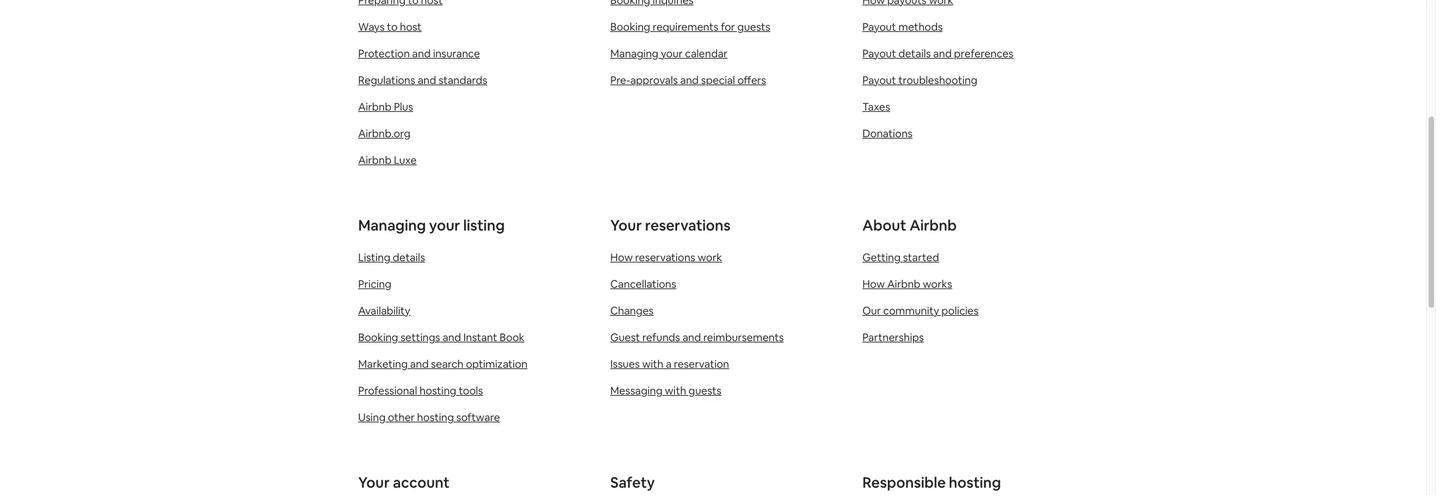 Task type: locate. For each thing, give the bounding box(es) containing it.
0 horizontal spatial your
[[429, 216, 460, 235]]

payout troubleshooting
[[863, 73, 978, 87]]

our community policies
[[863, 304, 979, 318]]

airbnb plus link
[[358, 100, 413, 114]]

1 vertical spatial how
[[863, 278, 885, 292]]

ways to host
[[358, 20, 422, 34]]

1 horizontal spatial details
[[899, 47, 931, 61]]

1 horizontal spatial with
[[665, 384, 686, 398]]

0 vertical spatial managing
[[610, 47, 659, 61]]

how up "cancellations"
[[610, 251, 633, 265]]

0 vertical spatial booking
[[610, 20, 650, 34]]

airbnb up 'started'
[[910, 216, 957, 235]]

0 horizontal spatial details
[[393, 251, 425, 265]]

guests right for
[[738, 20, 771, 34]]

refunds
[[643, 331, 680, 345]]

reservations for your
[[645, 216, 731, 235]]

how up our
[[863, 278, 885, 292]]

using other hosting software link
[[358, 411, 500, 425]]

1 horizontal spatial managing
[[610, 47, 659, 61]]

managing your calendar
[[610, 47, 728, 61]]

how airbnb works
[[863, 278, 952, 292]]

and up search
[[443, 331, 461, 345]]

pre-approvals and special offers link
[[610, 73, 766, 87]]

responsible
[[863, 474, 946, 492]]

0 vertical spatial your
[[661, 47, 683, 61]]

0 vertical spatial your
[[610, 216, 642, 235]]

hosting for responsible
[[949, 474, 1001, 492]]

approvals
[[630, 73, 678, 87]]

0 horizontal spatial with
[[642, 358, 664, 372]]

details up payout troubleshooting link
[[899, 47, 931, 61]]

guests down reservation
[[689, 384, 722, 398]]

1 vertical spatial payout
[[863, 47, 896, 61]]

protection
[[358, 47, 410, 61]]

issues
[[610, 358, 640, 372]]

donations
[[863, 127, 913, 141]]

0 horizontal spatial guests
[[689, 384, 722, 398]]

with down issues with a reservation 'link'
[[665, 384, 686, 398]]

booking up the marketing in the bottom left of the page
[[358, 331, 398, 345]]

protection and insurance
[[358, 47, 480, 61]]

listing details
[[358, 251, 425, 265]]

how for how reservations work
[[610, 251, 633, 265]]

0 horizontal spatial your
[[358, 474, 390, 492]]

details for listing
[[393, 251, 425, 265]]

0 horizontal spatial how
[[610, 251, 633, 265]]

taxes link
[[863, 100, 890, 114]]

safety
[[610, 474, 655, 492]]

with
[[642, 358, 664, 372], [665, 384, 686, 398]]

reservation
[[674, 358, 729, 372]]

airbnb down the getting started link at right
[[887, 278, 921, 292]]

your left listing at the top
[[429, 216, 460, 235]]

0 vertical spatial details
[[899, 47, 931, 61]]

payout left methods
[[863, 20, 896, 34]]

managing
[[610, 47, 659, 61], [358, 216, 426, 235]]

0 vertical spatial payout
[[863, 20, 896, 34]]

reservations
[[645, 216, 731, 235], [635, 251, 696, 265]]

other
[[388, 411, 415, 425]]

listing
[[358, 251, 391, 265]]

marketing
[[358, 358, 408, 372]]

plus
[[394, 100, 413, 114]]

your account
[[358, 474, 450, 492]]

regulations
[[358, 73, 415, 87]]

community
[[884, 304, 939, 318]]

changes link
[[610, 304, 654, 318]]

offers
[[738, 73, 766, 87]]

account
[[393, 474, 450, 492]]

issues with a reservation
[[610, 358, 729, 372]]

your for your reservations
[[610, 216, 642, 235]]

pricing
[[358, 278, 392, 292]]

1 vertical spatial with
[[665, 384, 686, 398]]

1 horizontal spatial your
[[610, 216, 642, 235]]

1 vertical spatial your
[[429, 216, 460, 235]]

1 vertical spatial reservations
[[635, 251, 696, 265]]

about
[[863, 216, 907, 235]]

using
[[358, 411, 386, 425]]

your reservations
[[610, 216, 731, 235]]

3 payout from the top
[[863, 73, 896, 87]]

booking for booking settings and instant book
[[358, 331, 398, 345]]

details right "listing" at the left of the page
[[393, 251, 425, 265]]

payout up 'taxes' link
[[863, 73, 896, 87]]

2 vertical spatial hosting
[[949, 474, 1001, 492]]

airbnb.org link
[[358, 127, 411, 141]]

booking for booking requirements for guests
[[610, 20, 650, 34]]

reservations down your reservations
[[635, 251, 696, 265]]

guests
[[738, 20, 771, 34], [689, 384, 722, 398]]

airbnb up the airbnb.org link
[[358, 100, 392, 114]]

a
[[666, 358, 672, 372]]

listing details link
[[358, 251, 425, 265]]

1 vertical spatial your
[[358, 474, 390, 492]]

reservations up the how reservations work
[[645, 216, 731, 235]]

1 horizontal spatial your
[[661, 47, 683, 61]]

1 vertical spatial managing
[[358, 216, 426, 235]]

0 horizontal spatial booking
[[358, 331, 398, 345]]

0 vertical spatial hosting
[[420, 384, 456, 398]]

book
[[500, 331, 525, 345]]

preferences
[[954, 47, 1014, 61]]

your for listing
[[429, 216, 460, 235]]

your
[[610, 216, 642, 235], [358, 474, 390, 492]]

regulations and standards link
[[358, 73, 487, 87]]

using other hosting software
[[358, 411, 500, 425]]

managing up listing details
[[358, 216, 426, 235]]

0 vertical spatial guests
[[738, 20, 771, 34]]

booking requirements for guests
[[610, 20, 771, 34]]

0 vertical spatial reservations
[[645, 216, 731, 235]]

booking up managing your calendar
[[610, 20, 650, 34]]

and
[[412, 47, 431, 61], [933, 47, 952, 61], [418, 73, 436, 87], [680, 73, 699, 87], [443, 331, 461, 345], [683, 331, 701, 345], [410, 358, 429, 372]]

methods
[[899, 20, 943, 34]]

with left a at the bottom of the page
[[642, 358, 664, 372]]

payout
[[863, 20, 896, 34], [863, 47, 896, 61], [863, 73, 896, 87]]

your
[[661, 47, 683, 61], [429, 216, 460, 235]]

your down requirements
[[661, 47, 683, 61]]

1 horizontal spatial how
[[863, 278, 885, 292]]

airbnb luxe
[[358, 153, 417, 167]]

marketing and search optimization
[[358, 358, 528, 372]]

2 payout from the top
[[863, 47, 896, 61]]

regulations and standards
[[358, 73, 487, 87]]

pre-approvals and special offers
[[610, 73, 766, 87]]

payout down payout methods link in the right of the page
[[863, 47, 896, 61]]

managing up pre-
[[610, 47, 659, 61]]

cancellations link
[[610, 278, 676, 292]]

partnerships
[[863, 331, 924, 345]]

1 horizontal spatial booking
[[610, 20, 650, 34]]

hosting
[[420, 384, 456, 398], [417, 411, 454, 425], [949, 474, 1001, 492]]

standards
[[439, 73, 487, 87]]

details for payout
[[899, 47, 931, 61]]

managing for managing your calendar
[[610, 47, 659, 61]]

donations link
[[863, 127, 913, 141]]

details
[[899, 47, 931, 61], [393, 251, 425, 265]]

2 vertical spatial payout
[[863, 73, 896, 87]]

airbnb luxe link
[[358, 153, 417, 167]]

getting started
[[863, 251, 939, 265]]

airbnb
[[358, 100, 392, 114], [358, 153, 392, 167], [910, 216, 957, 235], [887, 278, 921, 292]]

and up the "regulations and standards" link
[[412, 47, 431, 61]]

1 vertical spatial booking
[[358, 331, 398, 345]]

professional hosting tools link
[[358, 384, 483, 398]]

0 vertical spatial how
[[610, 251, 633, 265]]

your left account
[[358, 474, 390, 492]]

0 vertical spatial with
[[642, 358, 664, 372]]

and down settings
[[410, 358, 429, 372]]

1 payout from the top
[[863, 20, 896, 34]]

marketing and search optimization link
[[358, 358, 528, 372]]

1 vertical spatial details
[[393, 251, 425, 265]]

and up reservation
[[683, 331, 701, 345]]

your up the how reservations work
[[610, 216, 642, 235]]

calendar
[[685, 47, 728, 61]]

our community policies link
[[863, 304, 979, 318]]

0 horizontal spatial managing
[[358, 216, 426, 235]]



Task type: vqa. For each thing, say whether or not it's contained in the screenshot.
Show
no



Task type: describe. For each thing, give the bounding box(es) containing it.
changes
[[610, 304, 654, 318]]

and down 'protection and insurance' link
[[418, 73, 436, 87]]

about airbnb
[[863, 216, 957, 235]]

how for how airbnb works
[[863, 278, 885, 292]]

airbnb plus
[[358, 100, 413, 114]]

1 vertical spatial hosting
[[417, 411, 454, 425]]

for
[[721, 20, 735, 34]]

payout methods
[[863, 20, 943, 34]]

payout troubleshooting link
[[863, 73, 978, 87]]

guest refunds and reimbursements
[[610, 331, 784, 345]]

insurance
[[433, 47, 480, 61]]

ways to host link
[[358, 20, 422, 34]]

taxes
[[863, 100, 890, 114]]

your for your account
[[358, 474, 390, 492]]

settings
[[401, 331, 440, 345]]

works
[[923, 278, 952, 292]]

payout for payout troubleshooting
[[863, 73, 896, 87]]

how reservations work
[[610, 251, 722, 265]]

getting started link
[[863, 251, 939, 265]]

messaging with guests
[[610, 384, 722, 398]]

reservations for how
[[635, 251, 696, 265]]

availability link
[[358, 304, 410, 318]]

ways
[[358, 20, 385, 34]]

professional hosting tools
[[358, 384, 483, 398]]

work
[[698, 251, 722, 265]]

with for messaging
[[665, 384, 686, 398]]

to
[[387, 20, 398, 34]]

how airbnb works link
[[863, 278, 952, 292]]

host
[[400, 20, 422, 34]]

booking settings and instant book link
[[358, 331, 525, 345]]

managing your calendar link
[[610, 47, 728, 61]]

special
[[701, 73, 735, 87]]

1 vertical spatial guests
[[689, 384, 722, 398]]

search
[[431, 358, 464, 372]]

messaging with guests link
[[610, 384, 722, 398]]

partnerships link
[[863, 331, 924, 345]]

reimbursements
[[704, 331, 784, 345]]

availability
[[358, 304, 410, 318]]

1 horizontal spatial guests
[[738, 20, 771, 34]]

booking requirements for guests link
[[610, 20, 771, 34]]

payout details and preferences
[[863, 47, 1014, 61]]

pre-
[[610, 73, 630, 87]]

policies
[[942, 304, 979, 318]]

listing
[[463, 216, 505, 235]]

messaging
[[610, 384, 663, 398]]

instant
[[464, 331, 497, 345]]

protection and insurance link
[[358, 47, 480, 61]]

cancellations
[[610, 278, 676, 292]]

guest
[[610, 331, 640, 345]]

payout details and preferences link
[[863, 47, 1014, 61]]

hosting for professional
[[420, 384, 456, 398]]

pricing link
[[358, 278, 392, 292]]

requirements
[[653, 20, 719, 34]]

optimization
[[466, 358, 528, 372]]

booking settings and instant book
[[358, 331, 525, 345]]

airbnb.org
[[358, 127, 411, 141]]

how reservations work link
[[610, 251, 722, 265]]

payout for payout details and preferences
[[863, 47, 896, 61]]

our
[[863, 304, 881, 318]]

payout for payout methods
[[863, 20, 896, 34]]

issues with a reservation link
[[610, 358, 729, 372]]

payout methods link
[[863, 20, 943, 34]]

and left special
[[680, 73, 699, 87]]

with for issues
[[642, 358, 664, 372]]

tools
[[459, 384, 483, 398]]

troubleshooting
[[899, 73, 978, 87]]

professional
[[358, 384, 417, 398]]

airbnb down the airbnb.org
[[358, 153, 392, 167]]

guest refunds and reimbursements link
[[610, 331, 784, 345]]

responsible hosting
[[863, 474, 1001, 492]]

your for calendar
[[661, 47, 683, 61]]

and up troubleshooting
[[933, 47, 952, 61]]

getting
[[863, 251, 901, 265]]

managing for managing your listing
[[358, 216, 426, 235]]



